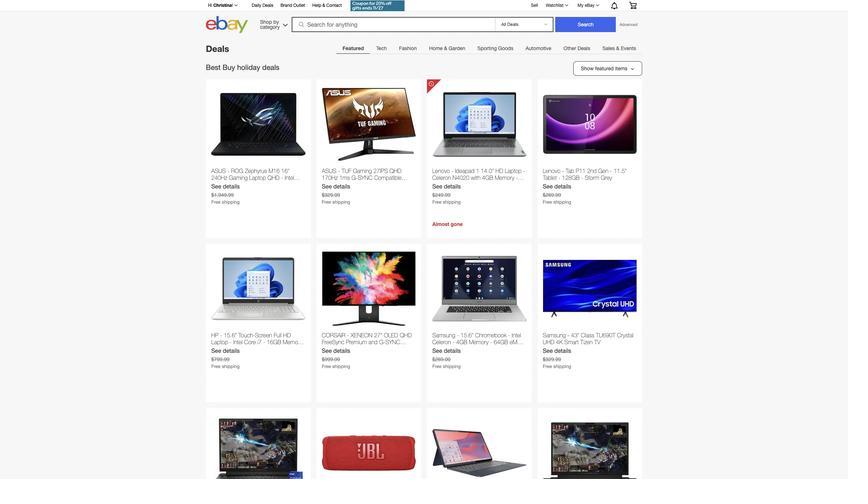 Task type: locate. For each thing, give the bounding box(es) containing it.
get an extra 20% off image
[[351, 0, 405, 11]]

see inside see details $1,949.99 free shipping
[[211, 183, 221, 190]]

1 horizontal spatial 128gb
[[562, 175, 580, 181]]

see down 170hz
[[322, 183, 332, 190]]

almost
[[433, 221, 449, 227]]

shipping inside see details $999.99 free shipping
[[332, 364, 350, 369]]

category
[[260, 24, 280, 30]]

0 horizontal spatial lenovo
[[433, 168, 450, 174]]

1 horizontal spatial 4gb
[[482, 175, 493, 181]]

1 vertical spatial $329.99
[[543, 357, 561, 363]]

celeron
[[433, 175, 451, 181], [433, 339, 451, 346]]

see down tablet
[[543, 183, 553, 190]]

2 horizontal spatial memory
[[495, 175, 515, 181]]

samsung up the 4k
[[543, 332, 566, 339]]

1 horizontal spatial samsung
[[543, 332, 566, 339]]

asus
[[211, 168, 226, 174], [322, 168, 337, 174]]

see details link for asus - tuf gaming 27ips qhd 170hz 1ms g-sync compatible gaming monitor with...
[[322, 183, 350, 190]]

1 vertical spatial compatible
[[322, 346, 349, 353]]

$329.99 inside see details $329.99 free shipping
[[322, 192, 340, 198]]

shipping down $249.99
[[443, 200, 461, 205]]

0 horizontal spatial intel
[[233, 339, 243, 346]]

memory inside samsung - 15.6" chromebook - intel celeron - 4gb memory - 64gb emmc flash mem...
[[469, 339, 489, 346]]

crystal
[[617, 332, 634, 339]]

see details link for hp - 15.6" touch-screen full hd laptop - intel core i7 - 16gb memory - 512gb ...
[[211, 348, 240, 354]]

free down the uhd
[[543, 364, 552, 369]]

hd right full
[[283, 332, 291, 339]]

details up $1,949.99
[[223, 183, 240, 190]]

items
[[615, 66, 628, 71]]

0 vertical spatial 128gb
[[562, 175, 580, 181]]

1 vertical spatial hd
[[283, 332, 291, 339]]

see inside see details $799.99 free shipping
[[211, 348, 221, 354]]

2 vertical spatial laptop
[[211, 339, 228, 346]]

free inside see details $329.99 free shipping
[[322, 200, 331, 205]]

oled
[[384, 332, 398, 339]]

asus up 240hz
[[211, 168, 226, 174]]

1 horizontal spatial ...
[[255, 182, 260, 188]]

details inside lenovo - tab p11 2nd gen - 11.5" tablet - 128gb - storm grey see details $269.99 free shipping
[[555, 183, 572, 190]]

intel inside hp - 15.6" touch-screen full hd laptop - intel core i7 - 16gb memory - 512gb ...
[[233, 339, 243, 346]]

sync inside corsair - xeneon 27" oled qhd freesync premium and g-sync compatible gaming m...
[[386, 339, 400, 346]]

gaming
[[353, 168, 372, 174], [229, 175, 248, 181], [322, 182, 341, 188], [351, 346, 370, 353]]

0 horizontal spatial asus
[[211, 168, 226, 174]]

compatible
[[374, 175, 402, 181], [322, 346, 349, 353]]

2 vertical spatial intel
[[233, 339, 243, 346]]

1 celeron from the top
[[433, 175, 451, 181]]

16"
[[281, 168, 290, 174]]

& inside help & contact link
[[323, 3, 325, 8]]

see down 240hz
[[211, 183, 221, 190]]

details inside the samsung - 43" class tu690t crystal uhd 4k smart tizen tv see details $329.99 free shipping
[[555, 348, 572, 354]]

deals
[[262, 63, 280, 71]]

1 vertical spatial celeron
[[433, 339, 451, 346]]

home & garden link
[[423, 41, 472, 56]]

samsung inside the samsung - 43" class tu690t crystal uhd 4k smart tizen tv see details $329.99 free shipping
[[543, 332, 566, 339]]

None submit
[[556, 17, 616, 32]]

0 horizontal spatial 128gb
[[433, 182, 450, 188]]

celeron up flash
[[433, 339, 451, 346]]

& for events
[[617, 45, 620, 51]]

see details link up $799.99
[[211, 348, 240, 354]]

shipping inside see details $1,949.99 free shipping
[[222, 200, 240, 205]]

free inside the samsung - 43" class tu690t crystal uhd 4k smart tizen tv see details $329.99 free shipping
[[543, 364, 552, 369]]

1 horizontal spatial 15.6"
[[461, 332, 474, 339]]

& right help
[[323, 3, 325, 8]]

intel down 16"
[[285, 175, 294, 181]]

see up $269.00 on the right bottom
[[433, 348, 442, 354]]

170hz
[[322, 175, 338, 181]]

1 horizontal spatial lenovo
[[543, 168, 561, 174]]

core left i9
[[236, 182, 247, 188]]

intel up emmc
[[512, 332, 521, 339]]

qhd inside corsair - xeneon 27" oled qhd freesync premium and g-sync compatible gaming m...
[[400, 332, 412, 339]]

2 lenovo from the left
[[543, 168, 561, 174]]

4gb up mem...
[[456, 339, 468, 346]]

1 vertical spatial g-
[[379, 339, 386, 346]]

27ips
[[374, 168, 388, 174]]

lenovo up tablet
[[543, 168, 561, 174]]

!
[[232, 3, 233, 8]]

2nd
[[587, 168, 597, 174]]

hd right 14.0" on the top right of the page
[[496, 168, 503, 174]]

gaming down premium
[[351, 346, 370, 353]]

0 vertical spatial 4gb
[[482, 175, 493, 181]]

4gb down 14.0" on the top right of the page
[[482, 175, 493, 181]]

samsung - 15.6" chromebook - intel celeron - 4gb memory - 64gb emmc flash mem... link
[[433, 332, 527, 353]]

15.6" up 512gb
[[224, 332, 237, 339]]

gaming inside corsair - xeneon 27" oled qhd freesync premium and g-sync compatible gaming m...
[[351, 346, 370, 353]]

1 vertical spatial gen
[[224, 182, 234, 188]]

free inside see details $1,949.99 free shipping
[[211, 200, 221, 205]]

class
[[581, 332, 595, 339]]

intel inside asus - rog zephyrus m16 16" 240hz gaming laptop qhd - intel 13th gen core i9 ...
[[285, 175, 294, 181]]

shipping down $269.00 on the right bottom
[[443, 364, 461, 369]]

see details link up $249.99
[[433, 183, 461, 190]]

0 horizontal spatial g-
[[352, 175, 358, 181]]

shipping
[[222, 200, 240, 205], [332, 200, 350, 205], [443, 200, 461, 205], [554, 200, 572, 205], [222, 364, 240, 369], [332, 364, 350, 369], [443, 364, 461, 369], [554, 364, 572, 369]]

1 horizontal spatial g-
[[379, 339, 386, 346]]

0 horizontal spatial ...
[[234, 346, 239, 353]]

free inside see details $249.99 free shipping
[[433, 200, 442, 205]]

shipping inside see details $269.00 free shipping
[[443, 364, 461, 369]]

lenovo for celeron
[[433, 168, 450, 174]]

sync up with...
[[358, 175, 373, 181]]

memory inside lenovo - ideapad 1 14.0" hd laptop - celeron n4020 with 4gb memory - 128gb em...
[[495, 175, 515, 181]]

lenovo left ideapad
[[433, 168, 450, 174]]

0 vertical spatial qhd
[[390, 168, 402, 174]]

$329.99 down 170hz
[[322, 192, 340, 198]]

free down 170hz
[[322, 200, 331, 205]]

featured tab list
[[337, 41, 643, 56]]

0 vertical spatial compatible
[[374, 175, 402, 181]]

shipping down monitor
[[332, 200, 350, 205]]

0 horizontal spatial $329.99
[[322, 192, 340, 198]]

see inside see details $329.99 free shipping
[[322, 183, 332, 190]]

deals inside featured 'menu bar'
[[578, 45, 591, 51]]

1 vertical spatial 4gb
[[456, 339, 468, 346]]

128gb
[[562, 175, 580, 181], [433, 182, 450, 188]]

qhd right "oled"
[[400, 332, 412, 339]]

daily deals link
[[252, 2, 273, 10]]

g- up monitor
[[352, 175, 358, 181]]

details up $799.99
[[223, 348, 240, 354]]

intel down touch-
[[233, 339, 243, 346]]

i9
[[249, 182, 253, 188]]

see inside see details $999.99 free shipping
[[322, 348, 332, 354]]

free down $269.00 on the right bottom
[[433, 364, 442, 369]]

asus inside asus - tuf gaming 27ips qhd 170hz 1ms g-sync compatible gaming monitor with...
[[322, 168, 337, 174]]

core
[[236, 182, 247, 188], [244, 339, 256, 346]]

hp
[[211, 332, 219, 339]]

1 vertical spatial ...
[[234, 346, 239, 353]]

details inside see details $799.99 free shipping
[[223, 348, 240, 354]]

gen inside asus - rog zephyrus m16 16" 240hz gaming laptop qhd - intel 13th gen core i9 ...
[[224, 182, 234, 188]]

shipping down $799.99
[[222, 364, 240, 369]]

hp - 15.6" touch-screen full hd laptop - intel core i7 - 16gb memory - 512gb ...
[[211, 332, 303, 353]]

2 15.6" from the left
[[461, 332, 474, 339]]

details down n4020
[[444, 183, 461, 190]]

details inside see details $1,949.99 free shipping
[[223, 183, 240, 190]]

celeron inside lenovo - ideapad 1 14.0" hd laptop - celeron n4020 with 4gb memory - 128gb em...
[[433, 175, 451, 181]]

see details link down the 4k
[[543, 348, 572, 354]]

1 vertical spatial 128gb
[[433, 182, 450, 188]]

0 horizontal spatial 15.6"
[[224, 332, 237, 339]]

lenovo
[[433, 168, 450, 174], [543, 168, 561, 174]]

gen down 240hz
[[224, 182, 234, 188]]

1 horizontal spatial sync
[[386, 339, 400, 346]]

2 celeron from the top
[[433, 339, 451, 346]]

0 vertical spatial $329.99
[[322, 192, 340, 198]]

15.6" for 4gb
[[461, 332, 474, 339]]

sync
[[358, 175, 373, 181], [386, 339, 400, 346]]

1 vertical spatial laptop
[[249, 175, 266, 181]]

free down $999.99 at the bottom of the page
[[322, 364, 331, 369]]

16gb
[[267, 339, 281, 346]]

1 vertical spatial core
[[244, 339, 256, 346]]

240hz
[[211, 175, 227, 181]]

samsung for uhd
[[543, 332, 566, 339]]

tab
[[566, 168, 574, 174]]

celeron up see details $249.99 free shipping
[[433, 175, 451, 181]]

shipping down $269.99
[[554, 200, 572, 205]]

and
[[369, 339, 378, 346]]

asus inside asus - rog zephyrus m16 16" 240hz gaming laptop qhd - intel 13th gen core i9 ...
[[211, 168, 226, 174]]

gen up grey
[[598, 168, 609, 174]]

details up $269.99
[[555, 183, 572, 190]]

laptop inside hp - 15.6" touch-screen full hd laptop - intel core i7 - 16gb memory - 512gb ...
[[211, 339, 228, 346]]

compatible down 27ips
[[374, 175, 402, 181]]

see for see details $799.99 free shipping
[[211, 348, 221, 354]]

lenovo - tab p11 2nd gen - 11.5" tablet - 128gb - storm grey see details $269.99 free shipping
[[543, 168, 627, 205]]

details up $269.00 on the right bottom
[[444, 348, 461, 354]]

memory right with
[[495, 175, 515, 181]]

0 vertical spatial core
[[236, 182, 247, 188]]

1 horizontal spatial compatible
[[374, 175, 402, 181]]

deals up best
[[206, 44, 229, 54]]

laptop inside asus - rog zephyrus m16 16" 240hz gaming laptop qhd - intel 13th gen core i9 ...
[[249, 175, 266, 181]]

shipping down the 4k
[[554, 364, 572, 369]]

0 horizontal spatial deals
[[206, 44, 229, 54]]

- inside asus - tuf gaming 27ips qhd 170hz 1ms g-sync compatible gaming monitor with...
[[338, 168, 340, 174]]

tuf
[[342, 168, 352, 174]]

- inside corsair - xeneon 27" oled qhd freesync premium and g-sync compatible gaming m...
[[347, 332, 349, 339]]

details inside see details $249.99 free shipping
[[444, 183, 461, 190]]

2 asus from the left
[[322, 168, 337, 174]]

2 horizontal spatial intel
[[512, 332, 521, 339]]

1 horizontal spatial &
[[444, 45, 447, 51]]

2 samsung from the left
[[543, 332, 566, 339]]

core inside hp - 15.6" touch-screen full hd laptop - intel core i7 - 16gb memory - 512gb ...
[[244, 339, 256, 346]]

shipping inside see details $799.99 free shipping
[[222, 364, 240, 369]]

see inside see details $249.99 free shipping
[[433, 183, 442, 190]]

samsung - 43" class tu690t crystal uhd 4k smart tizen tv see details $329.99 free shipping
[[543, 332, 634, 369]]

tech link
[[370, 41, 393, 56]]

1 horizontal spatial $329.99
[[543, 357, 561, 363]]

... right 512gb
[[234, 346, 239, 353]]

0 vertical spatial laptop
[[505, 168, 522, 174]]

shipping for see details $999.99 free shipping
[[332, 364, 350, 369]]

freesync
[[322, 339, 345, 346]]

lenovo for tablet
[[543, 168, 561, 174]]

memory down chromebook
[[469, 339, 489, 346]]

& inside home & garden link
[[444, 45, 447, 51]]

see up $249.99
[[433, 183, 442, 190]]

core down touch-
[[244, 339, 256, 346]]

see details link up $269.99
[[543, 183, 572, 190]]

0 vertical spatial intel
[[285, 175, 294, 181]]

see details link down freesync
[[322, 348, 350, 354]]

asus up 170hz
[[322, 168, 337, 174]]

qhd inside asus - tuf gaming 27ips qhd 170hz 1ms g-sync compatible gaming monitor with...
[[390, 168, 402, 174]]

qhd right 27ips
[[390, 168, 402, 174]]

memory right "16gb"
[[283, 339, 303, 346]]

free inside see details $799.99 free shipping
[[211, 364, 221, 369]]

see details link for corsair - xeneon 27" oled qhd freesync premium and g-sync compatible gaming m...
[[322, 348, 350, 354]]

laptop up 512gb
[[211, 339, 228, 346]]

deals link
[[206, 44, 229, 54]]

0 vertical spatial g-
[[352, 175, 358, 181]]

& inside the sales & events link
[[617, 45, 620, 51]]

lenovo - tab p11 2nd gen - 11.5" tablet - 128gb - storm grey link
[[543, 168, 637, 183]]

0 horizontal spatial memory
[[283, 339, 303, 346]]

see details link up $1,949.99
[[211, 183, 240, 190]]

2 horizontal spatial deals
[[578, 45, 591, 51]]

see for see details $249.99 free shipping
[[433, 183, 442, 190]]

details down freesync
[[334, 348, 350, 354]]

0 horizontal spatial hd
[[283, 332, 291, 339]]

g-
[[352, 175, 358, 181], [379, 339, 386, 346]]

holiday
[[237, 63, 260, 71]]

emmc
[[510, 339, 526, 346]]

touch-
[[239, 332, 255, 339]]

qhd inside asus - rog zephyrus m16 16" 240hz gaming laptop qhd - intel 13th gen core i9 ...
[[268, 175, 280, 181]]

deals right other
[[578, 45, 591, 51]]

automotive link
[[520, 41, 558, 56]]

lenovo inside lenovo - tab p11 2nd gen - 11.5" tablet - 128gb - storm grey see details $269.99 free shipping
[[543, 168, 561, 174]]

0 horizontal spatial 4gb
[[456, 339, 468, 346]]

15.6" inside samsung - 15.6" chromebook - intel celeron - 4gb memory - 64gb emmc flash mem...
[[461, 332, 474, 339]]

uhd
[[543, 339, 555, 346]]

-
[[228, 168, 230, 174], [338, 168, 340, 174], [452, 168, 454, 174], [523, 168, 525, 174], [562, 168, 564, 174], [610, 168, 612, 174], [281, 175, 283, 181], [516, 175, 518, 181], [559, 175, 561, 181], [582, 175, 584, 181], [220, 332, 222, 339], [347, 332, 349, 339], [457, 332, 459, 339], [508, 332, 510, 339], [568, 332, 570, 339], [230, 339, 232, 346], [263, 339, 265, 346], [453, 339, 455, 346], [490, 339, 492, 346], [211, 346, 213, 353]]

free
[[211, 200, 221, 205], [322, 200, 331, 205], [433, 200, 442, 205], [543, 200, 552, 205], [211, 364, 221, 369], [322, 364, 331, 369], [433, 364, 442, 369], [543, 364, 552, 369]]

deals for other deals
[[578, 45, 591, 51]]

shop by category
[[260, 19, 280, 30]]

compatible down freesync
[[322, 346, 349, 353]]

brand
[[281, 3, 292, 8]]

gaming down 170hz
[[322, 182, 341, 188]]

0 vertical spatial gen
[[598, 168, 609, 174]]

128gb inside lenovo - tab p11 2nd gen - 11.5" tablet - 128gb - storm grey see details $269.99 free shipping
[[562, 175, 580, 181]]

corsair
[[322, 332, 346, 339]]

laptop down the zephyrus
[[249, 175, 266, 181]]

details down "1ms"
[[334, 183, 350, 190]]

0 horizontal spatial gen
[[224, 182, 234, 188]]

free for see details $1,949.99 free shipping
[[211, 200, 221, 205]]

free inside see details $999.99 free shipping
[[322, 364, 331, 369]]

128gb up $249.99
[[433, 182, 450, 188]]

see for see details $1,949.99 free shipping
[[211, 183, 221, 190]]

account navigation
[[204, 0, 643, 12]]

see inside lenovo - tab p11 2nd gen - 11.5" tablet - 128gb - storm grey see details $269.99 free shipping
[[543, 183, 553, 190]]

0 horizontal spatial samsung
[[433, 332, 456, 339]]

2 vertical spatial qhd
[[400, 332, 412, 339]]

128gb down the tab
[[562, 175, 580, 181]]

1 lenovo from the left
[[433, 168, 450, 174]]

hi
[[208, 3, 212, 8]]

1 horizontal spatial asus
[[322, 168, 337, 174]]

advanced
[[620, 22, 638, 27]]

1 vertical spatial qhd
[[268, 175, 280, 181]]

celeron inside samsung - 15.6" chromebook - intel celeron - 4gb memory - 64gb emmc flash mem...
[[433, 339, 451, 346]]

see details $269.00 free shipping
[[433, 348, 461, 369]]

m16
[[269, 168, 280, 174]]

shipping inside the samsung - 43" class tu690t crystal uhd 4k smart tizen tv see details $329.99 free shipping
[[554, 364, 572, 369]]

fashion
[[399, 45, 417, 51]]

free down $269.99
[[543, 200, 552, 205]]

laptop inside lenovo - ideapad 1 14.0" hd laptop - celeron n4020 with 4gb memory - 128gb em...
[[505, 168, 522, 174]]

details inside see details $329.99 free shipping
[[334, 183, 350, 190]]

buy
[[223, 63, 235, 71]]

asus for asus - tuf gaming 27ips qhd 170hz 1ms g-sync compatible gaming monitor with...
[[322, 168, 337, 174]]

details
[[223, 183, 240, 190], [334, 183, 350, 190], [444, 183, 461, 190], [555, 183, 572, 190], [223, 348, 240, 354], [334, 348, 350, 354], [444, 348, 461, 354], [555, 348, 572, 354]]

free down $799.99
[[211, 364, 221, 369]]

sync down "oled"
[[386, 339, 400, 346]]

gaming down the rog
[[229, 175, 248, 181]]

shipping down $999.99 at the bottom of the page
[[332, 364, 350, 369]]

free inside lenovo - tab p11 2nd gen - 11.5" tablet - 128gb - storm grey see details $269.99 free shipping
[[543, 200, 552, 205]]

1 horizontal spatial hd
[[496, 168, 503, 174]]

free inside see details $269.00 free shipping
[[433, 364, 442, 369]]

samsung inside samsung - 15.6" chromebook - intel celeron - 4gb memory - 64gb emmc flash mem...
[[433, 332, 456, 339]]

featured
[[343, 45, 364, 51]]

free for see details $999.99 free shipping
[[322, 364, 331, 369]]

see details $249.99 free shipping
[[433, 183, 461, 205]]

1 samsung from the left
[[433, 332, 456, 339]]

0 horizontal spatial laptop
[[211, 339, 228, 346]]

hd inside hp - 15.6" touch-screen full hd laptop - intel core i7 - 16gb memory - 512gb ...
[[283, 332, 291, 339]]

see down the uhd
[[543, 348, 553, 354]]

0 vertical spatial celeron
[[433, 175, 451, 181]]

details down the 4k
[[555, 348, 572, 354]]

128gb inside lenovo - ideapad 1 14.0" hd laptop - celeron n4020 with 4gb memory - 128gb em...
[[433, 182, 450, 188]]

see details link up $269.00 on the right bottom
[[433, 348, 461, 354]]

shipping inside see details $329.99 free shipping
[[332, 200, 350, 205]]

details inside see details $269.00 free shipping
[[444, 348, 461, 354]]

1 horizontal spatial gen
[[598, 168, 609, 174]]

see details link down 170hz
[[322, 183, 350, 190]]

details for see details $249.99 free shipping
[[444, 183, 461, 190]]

1 horizontal spatial intel
[[285, 175, 294, 181]]

g- down 27"
[[379, 339, 386, 346]]

2 horizontal spatial laptop
[[505, 168, 522, 174]]

details for see details $799.99 free shipping
[[223, 348, 240, 354]]

15.6" up mem...
[[461, 332, 474, 339]]

1 vertical spatial intel
[[512, 332, 521, 339]]

1 horizontal spatial memory
[[469, 339, 489, 346]]

compatible inside corsair - xeneon 27" oled qhd freesync premium and g-sync compatible gaming m...
[[322, 346, 349, 353]]

0 horizontal spatial &
[[323, 3, 325, 8]]

see up $799.99
[[211, 348, 221, 354]]

shop by category banner
[[204, 0, 643, 35]]

lenovo inside lenovo - ideapad 1 14.0" hd laptop - celeron n4020 with 4gb memory - 128gb em...
[[433, 168, 450, 174]]

shop by category button
[[257, 16, 289, 32]]

&
[[323, 3, 325, 8], [444, 45, 447, 51], [617, 45, 620, 51]]

shipping inside see details $249.99 free shipping
[[443, 200, 461, 205]]

free down $249.99
[[433, 200, 442, 205]]

2 horizontal spatial &
[[617, 45, 620, 51]]

featured link
[[337, 41, 370, 56]]

qhd for asus - tuf gaming 27ips qhd 170hz 1ms g-sync compatible gaming monitor with...
[[390, 168, 402, 174]]

1 vertical spatial sync
[[386, 339, 400, 346]]

details for see details $269.00 free shipping
[[444, 348, 461, 354]]

shipping down $1,949.99
[[222, 200, 240, 205]]

qhd down m16
[[268, 175, 280, 181]]

0 vertical spatial hd
[[496, 168, 503, 174]]

$329.99 down the uhd
[[543, 357, 561, 363]]

asus - tuf gaming 27ips qhd 170hz 1ms g-sync compatible gaming monitor with... link
[[322, 168, 416, 188]]

0 horizontal spatial compatible
[[322, 346, 349, 353]]

qhd
[[390, 168, 402, 174], [268, 175, 280, 181], [400, 332, 412, 339]]

free down $1,949.99
[[211, 200, 221, 205]]

see inside see details $269.00 free shipping
[[433, 348, 442, 354]]

best buy holiday deals
[[206, 63, 280, 71]]

0 vertical spatial sync
[[358, 175, 373, 181]]

samsung up flash
[[433, 332, 456, 339]]

deals right daily
[[263, 3, 273, 8]]

deals inside account navigation
[[263, 3, 273, 8]]

laptop right 14.0" on the top right of the page
[[505, 168, 522, 174]]

see for see details $269.00 free shipping
[[433, 348, 442, 354]]

1 asus from the left
[[211, 168, 226, 174]]

0 horizontal spatial sync
[[358, 175, 373, 181]]

1 horizontal spatial laptop
[[249, 175, 266, 181]]

1 15.6" from the left
[[224, 332, 237, 339]]

0 vertical spatial ...
[[255, 182, 260, 188]]

... right i9
[[255, 182, 260, 188]]

m...
[[371, 346, 381, 353]]

see details $329.99 free shipping
[[322, 183, 350, 205]]

advanced link
[[616, 17, 641, 32]]

sell
[[531, 3, 538, 8]]

details inside see details $999.99 free shipping
[[334, 348, 350, 354]]

1 horizontal spatial deals
[[263, 3, 273, 8]]

15.6" inside hp - 15.6" touch-screen full hd laptop - intel core i7 - 16gb memory - 512gb ...
[[224, 332, 237, 339]]

& right sales
[[617, 45, 620, 51]]

daily deals
[[252, 3, 273, 8]]

see up $999.99 at the bottom of the page
[[322, 348, 332, 354]]

& right home
[[444, 45, 447, 51]]



Task type: describe. For each thing, give the bounding box(es) containing it.
g- inside corsair - xeneon 27" oled qhd freesync premium and g-sync compatible gaming m...
[[379, 339, 386, 346]]

shipping for see details $249.99 free shipping
[[443, 200, 461, 205]]

shipping inside lenovo - tab p11 2nd gen - 11.5" tablet - 128gb - storm grey see details $269.99 free shipping
[[554, 200, 572, 205]]

i7
[[258, 339, 262, 346]]

shipping for see details $329.99 free shipping
[[332, 200, 350, 205]]

1
[[476, 168, 480, 174]]

help & contact link
[[312, 2, 342, 10]]

samsung for celeron
[[433, 332, 456, 339]]

gaming inside asus - rog zephyrus m16 16" 240hz gaming laptop qhd - intel 13th gen core i9 ...
[[229, 175, 248, 181]]

compatible inside asus - tuf gaming 27ips qhd 170hz 1ms g-sync compatible gaming monitor with...
[[374, 175, 402, 181]]

n4020
[[453, 175, 470, 181]]

$1,949.99
[[211, 192, 234, 198]]

tizen
[[581, 339, 593, 346]]

shipping for see details $799.99 free shipping
[[222, 364, 240, 369]]

13th
[[211, 182, 222, 188]]

garden
[[449, 45, 466, 51]]

see details link for samsung - 15.6" chromebook - intel celeron - 4gb memory - 64gb emmc flash mem...
[[433, 348, 461, 354]]

mem...
[[447, 346, 464, 353]]

samsung - 43" class tu690t crystal uhd 4k smart tizen tv link
[[543, 332, 637, 348]]

sell link
[[528, 3, 541, 8]]

free for see details $249.99 free shipping
[[433, 200, 442, 205]]

hi christina !
[[208, 3, 233, 8]]

outlet
[[294, 3, 305, 8]]

$999.99
[[322, 357, 340, 363]]

ebay
[[585, 3, 595, 8]]

free for see details $329.99 free shipping
[[322, 200, 331, 205]]

flash
[[433, 346, 445, 353]]

1ms
[[340, 175, 350, 181]]

by
[[274, 19, 279, 25]]

shop
[[260, 19, 272, 25]]

show
[[581, 66, 594, 71]]

lenovo - ideapad 1 14.0" hd laptop - celeron n4020 with 4gb memory - 128gb em...
[[433, 168, 525, 188]]

15.6" for -
[[224, 332, 237, 339]]

brand outlet link
[[281, 2, 305, 10]]

deals for daily deals
[[263, 3, 273, 8]]

home & garden
[[429, 45, 466, 51]]

grey
[[601, 175, 612, 181]]

smart
[[565, 339, 579, 346]]

see details $999.99 free shipping
[[322, 348, 350, 369]]

sales
[[603, 45, 615, 51]]

- inside the samsung - 43" class tu690t crystal uhd 4k smart tizen tv see details $329.99 free shipping
[[568, 332, 570, 339]]

hd inside lenovo - ideapad 1 14.0" hd laptop - celeron n4020 with 4gb memory - 128gb em...
[[496, 168, 503, 174]]

rog
[[231, 168, 243, 174]]

see details link for samsung - 43" class tu690t crystal uhd 4k smart tizen tv
[[543, 348, 572, 354]]

xeneon
[[351, 332, 373, 339]]

details for see details $999.99 free shipping
[[334, 348, 350, 354]]

sync inside asus - tuf gaming 27ips qhd 170hz 1ms g-sync compatible gaming monitor with...
[[358, 175, 373, 181]]

other deals
[[564, 45, 591, 51]]

tv
[[595, 339, 601, 346]]

gaming up with...
[[353, 168, 372, 174]]

core inside asus - rog zephyrus m16 16" 240hz gaming laptop qhd - intel 13th gen core i9 ...
[[236, 182, 247, 188]]

show featured items button
[[574, 61, 643, 76]]

see for see details $999.99 free shipping
[[322, 348, 332, 354]]

tech
[[376, 45, 387, 51]]

goods
[[498, 45, 514, 51]]

zephyrus
[[245, 168, 267, 174]]

watchlist link
[[542, 1, 572, 10]]

other
[[564, 45, 577, 51]]

help & contact
[[312, 3, 342, 8]]

memory inside hp - 15.6" touch-screen full hd laptop - intel core i7 - 16gb memory - 512gb ...
[[283, 339, 303, 346]]

contact
[[327, 3, 342, 8]]

... inside hp - 15.6" touch-screen full hd laptop - intel core i7 - 16gb memory - 512gb ...
[[234, 346, 239, 353]]

11.5"
[[614, 168, 627, 174]]

featured
[[595, 66, 614, 71]]

64gb
[[494, 339, 508, 346]]

none submit inside shop by category banner
[[556, 17, 616, 32]]

g- inside asus - tuf gaming 27ips qhd 170hz 1ms g-sync compatible gaming monitor with...
[[352, 175, 358, 181]]

shipping for see details $1,949.99 free shipping
[[222, 200, 240, 205]]

asus for asus - rog zephyrus m16 16" 240hz gaming laptop qhd - intel 13th gen core i9 ...
[[211, 168, 226, 174]]

gone
[[451, 221, 463, 227]]

premium
[[346, 339, 367, 346]]

qhd for corsair - xeneon 27" oled qhd freesync premium and g-sync compatible gaming m...
[[400, 332, 412, 339]]

see details link for lenovo - tab p11 2nd gen - 11.5" tablet - 128gb - storm grey
[[543, 183, 572, 190]]

details for see details $329.99 free shipping
[[334, 183, 350, 190]]

ideapad
[[455, 168, 475, 174]]

... inside asus - rog zephyrus m16 16" 240hz gaming laptop qhd - intel 13th gen core i9 ...
[[255, 182, 260, 188]]

brand outlet
[[281, 3, 305, 8]]

other deals link
[[558, 41, 597, 56]]

gen inside lenovo - tab p11 2nd gen - 11.5" tablet - 128gb - storm grey see details $269.99 free shipping
[[598, 168, 609, 174]]

em...
[[452, 182, 464, 188]]

home
[[429, 45, 443, 51]]

corsair - xeneon 27" oled qhd freesync premium and g-sync compatible gaming m... link
[[322, 332, 416, 353]]

see for see details $329.99 free shipping
[[322, 183, 332, 190]]

watchlist
[[546, 3, 564, 8]]

4gb inside samsung - 15.6" chromebook - intel celeron - 4gb memory - 64gb emmc flash mem...
[[456, 339, 468, 346]]

43"
[[571, 332, 580, 339]]

asus - rog zephyrus m16 16" 240hz gaming laptop qhd - intel 13th gen core i9 ... link
[[211, 168, 305, 188]]

with...
[[362, 182, 376, 188]]

see details link for lenovo - ideapad 1 14.0" hd laptop - celeron n4020 with 4gb memory - 128gb em...
[[433, 183, 461, 190]]

intel inside samsung - 15.6" chromebook - intel celeron - 4gb memory - 64gb emmc flash mem...
[[512, 332, 521, 339]]

featured menu bar
[[337, 41, 643, 56]]

your shopping cart image
[[629, 2, 637, 9]]

$799.99
[[211, 357, 230, 363]]

screen
[[255, 332, 272, 339]]

tu690t
[[596, 332, 616, 339]]

Search for anything text field
[[293, 18, 494, 31]]

with
[[471, 175, 481, 181]]

my
[[578, 3, 584, 8]]

4k
[[556, 339, 563, 346]]

my ebay
[[578, 3, 595, 8]]

see inside the samsung - 43" class tu690t crystal uhd 4k smart tizen tv see details $329.99 free shipping
[[543, 348, 553, 354]]

daily
[[252, 3, 261, 8]]

sales & events
[[603, 45, 636, 51]]

see details link for asus - rog zephyrus m16 16" 240hz gaming laptop qhd - intel 13th gen core i9 ...
[[211, 183, 240, 190]]

hp - 15.6" touch-screen full hd laptop - intel core i7 - 16gb memory - 512gb ... link
[[211, 332, 305, 353]]

corsair - xeneon 27" oled qhd freesync premium and g-sync compatible gaming m...
[[322, 332, 412, 353]]

$329.99 inside the samsung - 43" class tu690t crystal uhd 4k smart tizen tv see details $329.99 free shipping
[[543, 357, 561, 363]]

free for see details $799.99 free shipping
[[211, 364, 221, 369]]

automotive
[[526, 45, 552, 51]]

events
[[621, 45, 636, 51]]

$249.99
[[433, 192, 451, 198]]

& for garden
[[444, 45, 447, 51]]

4gb inside lenovo - ideapad 1 14.0" hd laptop - celeron n4020 with 4gb memory - 128gb em...
[[482, 175, 493, 181]]

free for see details $269.00 free shipping
[[433, 364, 442, 369]]

storm
[[585, 175, 599, 181]]

details for see details $1,949.99 free shipping
[[223, 183, 240, 190]]

almost gone
[[433, 221, 463, 227]]

& for contact
[[323, 3, 325, 8]]

see details $799.99 free shipping
[[211, 348, 240, 369]]

$269.00
[[433, 357, 451, 363]]

shipping for see details $269.00 free shipping
[[443, 364, 461, 369]]

monitor
[[342, 182, 360, 188]]



Task type: vqa. For each thing, say whether or not it's contained in the screenshot.


